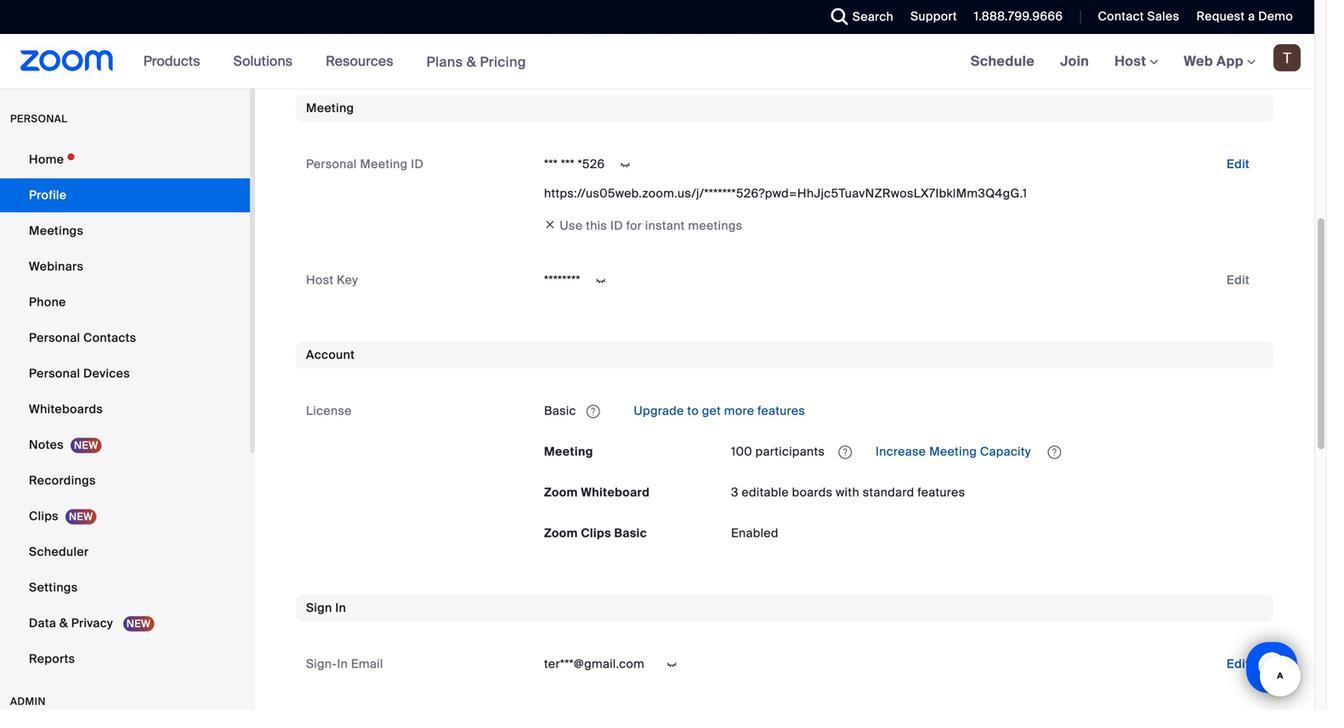 Task type: vqa. For each thing, say whether or not it's contained in the screenshot.
Scroll left image
no



Task type: describe. For each thing, give the bounding box(es) containing it.
request a demo
[[1197, 9, 1294, 24]]

use for use 12-hour time (example: 02:00 pm)
[[544, 26, 567, 41]]

increase meeting capacity
[[873, 444, 1034, 460]]

meetings link
[[0, 214, 250, 248]]

upgrade to get more features
[[631, 404, 806, 419]]

use this id for instant meetings
[[560, 218, 743, 234]]

personal contacts
[[29, 330, 136, 346]]

data & privacy
[[29, 616, 116, 632]]

phone link
[[0, 286, 250, 320]]

license
[[306, 404, 352, 419]]

reports link
[[0, 643, 250, 677]]

a
[[1249, 9, 1256, 24]]

format
[[338, 26, 379, 41]]

for
[[626, 218, 642, 234]]

personal
[[10, 112, 68, 125]]

2 *** from the left
[[561, 156, 575, 172]]

settings
[[29, 580, 78, 596]]

increase
[[876, 444, 926, 460]]

time
[[617, 26, 643, 41]]

personal devices
[[29, 366, 130, 382]]

notes link
[[0, 429, 250, 463]]

********
[[544, 273, 581, 288]]

zoom whiteboard
[[544, 485, 650, 501]]

phone
[[29, 295, 66, 310]]

use for use this id for instant meetings
[[560, 218, 583, 234]]

clips inside "link"
[[29, 509, 59, 525]]

edit button for time format
[[1213, 20, 1264, 47]]

pm)
[[744, 26, 766, 41]]

personal for personal devices
[[29, 366, 80, 382]]

instant
[[645, 218, 685, 234]]

zoom clips basic
[[544, 526, 647, 542]]

webinars link
[[0, 250, 250, 284]]

https://us05web.zoom.us/j/*******526?pwd=hhjjc5tuavnzrwoslx7ibklmm3q4gg.1
[[544, 186, 1028, 202]]

key
[[337, 273, 358, 288]]

*526
[[578, 156, 605, 172]]

webinars
[[29, 259, 84, 275]]

1 horizontal spatial clips
[[581, 526, 611, 542]]

solutions button
[[233, 34, 300, 88]]

show personal meeting id image
[[612, 158, 639, 173]]

host button
[[1115, 52, 1159, 70]]

web
[[1184, 52, 1214, 70]]

personal for personal contacts
[[29, 330, 80, 346]]

1 horizontal spatial features
[[918, 485, 966, 501]]

join link
[[1048, 34, 1102, 88]]

personal meeting id
[[306, 156, 424, 172]]

banner containing products
[[0, 34, 1315, 90]]

sales
[[1148, 9, 1180, 24]]

3 edit from the top
[[1227, 273, 1250, 288]]

email
[[351, 657, 383, 673]]

more
[[724, 404, 755, 419]]

whiteboard
[[581, 485, 650, 501]]

learn more about increasing meeting capacity image
[[1043, 445, 1067, 461]]

application containing basic
[[544, 398, 1264, 425]]

request
[[1197, 9, 1245, 24]]

resources
[[326, 52, 393, 70]]

plans & pricing
[[427, 53, 526, 71]]

whiteboards
[[29, 402, 103, 418]]

data & privacy link
[[0, 607, 250, 641]]

profile
[[29, 188, 67, 203]]

edit for sign-in email
[[1227, 657, 1250, 673]]

scheduler
[[29, 545, 89, 560]]

show host key image
[[587, 274, 615, 289]]

& for data
[[59, 616, 68, 632]]

1 *** from the left
[[544, 156, 558, 172]]

recordings link
[[0, 464, 250, 498]]

scheduler link
[[0, 536, 250, 570]]

3 edit button from the top
[[1213, 267, 1264, 294]]

products
[[143, 52, 200, 70]]

admin
[[10, 696, 46, 709]]

1.888.799.9666
[[974, 9, 1063, 24]]

personal devices link
[[0, 357, 250, 391]]

support
[[911, 9, 957, 24]]

contact sales
[[1098, 9, 1180, 24]]

100 participants
[[731, 444, 825, 460]]

sign-
[[306, 657, 337, 673]]

personal menu menu
[[0, 143, 250, 679]]

home link
[[0, 143, 250, 177]]

editable
[[742, 485, 789, 501]]

use 12-hour time (example: 02:00 pm)
[[544, 26, 766, 41]]

in for sign
[[335, 601, 346, 617]]

personal for personal meeting id
[[306, 156, 357, 172]]

join
[[1061, 52, 1090, 70]]

edit for time format
[[1227, 26, 1250, 41]]

id for this
[[611, 218, 623, 234]]

id for meeting
[[411, 156, 424, 172]]

meeting inside application
[[930, 444, 977, 460]]

get
[[702, 404, 721, 419]]

solutions
[[233, 52, 293, 70]]

enabled
[[731, 526, 779, 542]]

demo
[[1259, 9, 1294, 24]]



Task type: locate. For each thing, give the bounding box(es) containing it.
0 vertical spatial personal
[[306, 156, 357, 172]]

product information navigation
[[131, 34, 539, 90]]

personal
[[306, 156, 357, 172], [29, 330, 80, 346], [29, 366, 80, 382]]

web app
[[1184, 52, 1244, 70]]

1 horizontal spatial &
[[467, 53, 477, 71]]

clips
[[29, 509, 59, 525], [581, 526, 611, 542]]

home
[[29, 152, 64, 168]]

& right data
[[59, 616, 68, 632]]

notes
[[29, 438, 64, 453]]

sign-in email
[[306, 657, 383, 673]]

meetings navigation
[[958, 34, 1315, 90]]

0 horizontal spatial features
[[758, 404, 806, 419]]

zoom for zoom whiteboard
[[544, 485, 578, 501]]

0 vertical spatial clips
[[29, 509, 59, 525]]

100
[[731, 444, 753, 460]]

0 horizontal spatial &
[[59, 616, 68, 632]]

4 edit from the top
[[1227, 657, 1250, 673]]

devices
[[83, 366, 130, 382]]

schedule
[[971, 52, 1035, 70]]

edit for personal meeting id
[[1227, 156, 1250, 172]]

1 vertical spatial &
[[59, 616, 68, 632]]

upgrade to get more features link
[[631, 404, 806, 419]]

whiteboards link
[[0, 393, 250, 427]]

0 vertical spatial id
[[411, 156, 424, 172]]

0 horizontal spatial id
[[411, 156, 424, 172]]

participants
[[756, 444, 825, 460]]

to
[[688, 404, 699, 419]]

host left key
[[306, 273, 334, 288]]

application containing 100 participants
[[731, 439, 1264, 466]]

zoom up zoom clips basic
[[544, 485, 578, 501]]

1 zoom from the top
[[544, 485, 578, 501]]

learn more about your meeting license image
[[834, 445, 857, 461]]

3
[[731, 485, 739, 501]]

personal inside 'link'
[[29, 366, 80, 382]]

host down contact sales
[[1115, 52, 1150, 70]]

reports
[[29, 652, 75, 668]]

1 vertical spatial clips
[[581, 526, 611, 542]]

2 zoom from the top
[[544, 526, 578, 542]]

use left "this"
[[560, 218, 583, 234]]

zoom logo image
[[20, 50, 114, 71]]

(example:
[[646, 26, 702, 41]]

1 vertical spatial host
[[306, 273, 334, 288]]

2 edit from the top
[[1227, 156, 1250, 172]]

settings link
[[0, 571, 250, 606]]

sign in
[[306, 601, 346, 617]]

features up 100 participants
[[758, 404, 806, 419]]

recordings
[[29, 473, 96, 489]]

0 horizontal spatial host
[[306, 273, 334, 288]]

1 edit button from the top
[[1213, 20, 1264, 47]]

sign
[[306, 601, 332, 617]]

plans
[[427, 53, 463, 71]]

plans & pricing link
[[427, 53, 526, 71], [427, 53, 526, 71]]

clips link
[[0, 500, 250, 534]]

basic
[[544, 404, 576, 419], [614, 526, 647, 542]]

search button
[[819, 0, 898, 34]]

upgrade
[[634, 404, 684, 419]]

capacity
[[980, 444, 1031, 460]]

basic inside application
[[544, 404, 576, 419]]

0 vertical spatial features
[[758, 404, 806, 419]]

zoom down zoom whiteboard
[[544, 526, 578, 542]]

0 vertical spatial use
[[544, 26, 567, 41]]

clips down zoom whiteboard
[[581, 526, 611, 542]]

& right plans
[[467, 53, 477, 71]]

profile picture image
[[1274, 44, 1301, 71]]

1 vertical spatial zoom
[[544, 526, 578, 542]]

basic down "whiteboard"
[[614, 526, 647, 542]]

with
[[836, 485, 860, 501]]

app
[[1217, 52, 1244, 70]]

application
[[544, 398, 1264, 425], [731, 439, 1264, 466]]

1 vertical spatial in
[[337, 657, 348, 673]]

& inside product information navigation
[[467, 53, 477, 71]]

ter***@gmail.com
[[544, 657, 645, 673]]

schedule link
[[958, 34, 1048, 88]]

learn more about your license type image
[[585, 406, 602, 418]]

host for host
[[1115, 52, 1150, 70]]

in left email
[[337, 657, 348, 673]]

privacy
[[71, 616, 113, 632]]

basic left "learn more about your license type" icon
[[544, 404, 576, 419]]

in
[[335, 601, 346, 617], [337, 657, 348, 673]]

host key
[[306, 273, 358, 288]]

this
[[586, 218, 607, 234]]

clips up the 'scheduler'
[[29, 509, 59, 525]]

0 horizontal spatial clips
[[29, 509, 59, 525]]

banner
[[0, 34, 1315, 90]]

use left 12-
[[544, 26, 567, 41]]

features inside application
[[758, 404, 806, 419]]

1 edit from the top
[[1227, 26, 1250, 41]]

account
[[306, 347, 355, 363]]

in right sign
[[335, 601, 346, 617]]

1 horizontal spatial ***
[[561, 156, 575, 172]]

0 vertical spatial application
[[544, 398, 1264, 425]]

edit button for personal meeting id
[[1213, 151, 1264, 178]]

support link
[[898, 0, 962, 34], [911, 9, 957, 24]]

profile link
[[0, 179, 250, 213]]

4 edit button from the top
[[1213, 651, 1264, 679]]

meeting
[[306, 100, 354, 116], [360, 156, 408, 172], [544, 444, 593, 460], [930, 444, 977, 460]]

time format
[[306, 26, 379, 41]]

12-
[[570, 26, 587, 41]]

pricing
[[480, 53, 526, 71]]

products button
[[143, 34, 208, 88]]

02:00
[[706, 26, 741, 41]]

*** *** *526
[[544, 156, 605, 172]]

0 horizontal spatial basic
[[544, 404, 576, 419]]

meetings
[[688, 218, 743, 234]]

&
[[467, 53, 477, 71], [59, 616, 68, 632]]

1 vertical spatial features
[[918, 485, 966, 501]]

1 vertical spatial application
[[731, 439, 1264, 466]]

1 horizontal spatial basic
[[614, 526, 647, 542]]

request a demo link
[[1184, 0, 1315, 34], [1197, 9, 1294, 24]]

& inside personal menu menu
[[59, 616, 68, 632]]

features down increase meeting capacity link
[[918, 485, 966, 501]]

search
[[853, 9, 894, 25]]

host inside meetings navigation
[[1115, 52, 1150, 70]]

increase meeting capacity link
[[873, 444, 1034, 460]]

2 vertical spatial personal
[[29, 366, 80, 382]]

1 vertical spatial id
[[611, 218, 623, 234]]

data
[[29, 616, 56, 632]]

in for sign-
[[337, 657, 348, 673]]

2 edit button from the top
[[1213, 151, 1264, 178]]

3 editable boards with standard features
[[731, 485, 966, 501]]

1 vertical spatial basic
[[614, 526, 647, 542]]

host for host key
[[306, 273, 334, 288]]

1 horizontal spatial host
[[1115, 52, 1150, 70]]

boards
[[792, 485, 833, 501]]

0 vertical spatial zoom
[[544, 485, 578, 501]]

0 vertical spatial host
[[1115, 52, 1150, 70]]

0 vertical spatial in
[[335, 601, 346, 617]]

host
[[1115, 52, 1150, 70], [306, 273, 334, 288]]

1 vertical spatial personal
[[29, 330, 80, 346]]

edit button for sign-in email
[[1213, 651, 1264, 679]]

zoom for zoom clips basic
[[544, 526, 578, 542]]

contact
[[1098, 9, 1144, 24]]

contacts
[[83, 330, 136, 346]]

resources button
[[326, 34, 401, 88]]

personal contacts link
[[0, 321, 250, 355]]

0 horizontal spatial ***
[[544, 156, 558, 172]]

features
[[758, 404, 806, 419], [918, 485, 966, 501]]

id
[[411, 156, 424, 172], [611, 218, 623, 234]]

use
[[544, 26, 567, 41], [560, 218, 583, 234]]

0 vertical spatial &
[[467, 53, 477, 71]]

& for plans
[[467, 53, 477, 71]]

1 vertical spatial use
[[560, 218, 583, 234]]

1 horizontal spatial id
[[611, 218, 623, 234]]

0 vertical spatial basic
[[544, 404, 576, 419]]



